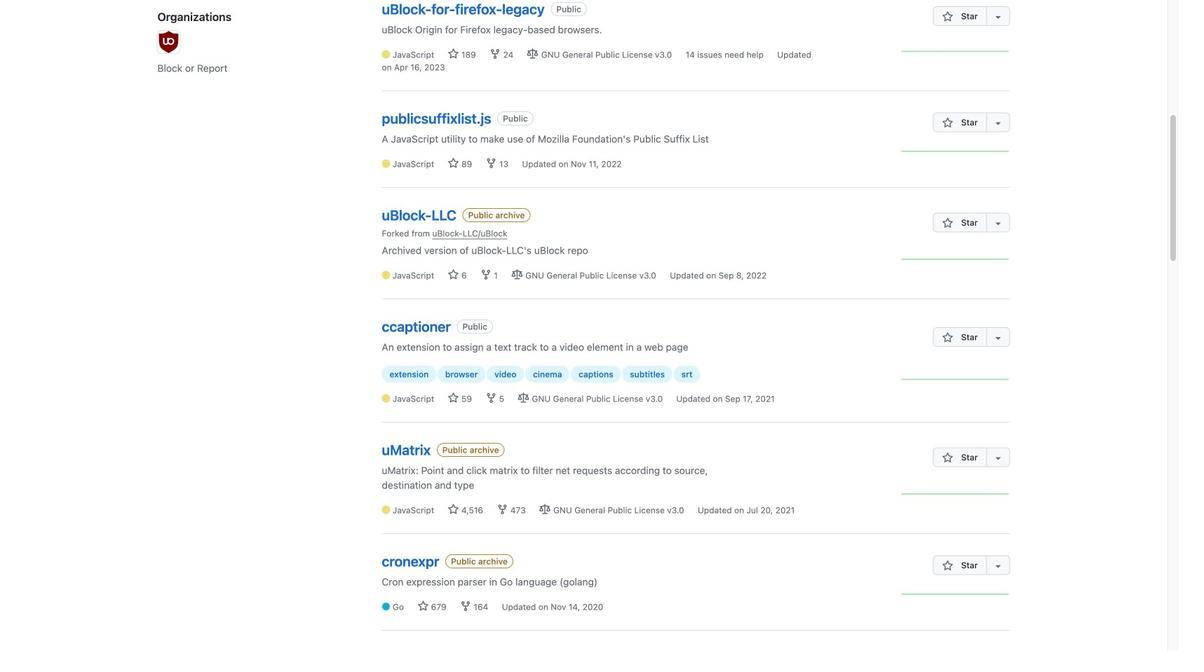 Task type: describe. For each thing, give the bounding box(es) containing it.
2 past year of activity element from the top
[[902, 141, 1011, 164]]

2 add this repository to a list image from the top
[[993, 453, 1005, 464]]

fork image for topmost law image
[[481, 269, 492, 281]]

past year of activity element for second add this repository to a list image from the top of the page
[[902, 484, 1011, 507]]

past year of activity image for 3rd add this repository to a list image from the bottom
[[902, 41, 1011, 62]]

past year of activity image for second add this repository to a list image from the top of the page
[[902, 484, 1011, 505]]

3 add this repository to a list image from the top
[[993, 333, 1005, 344]]

past year of activity element for 3rd add this repository to a list image from the bottom
[[902, 41, 1011, 64]]

past year of activity image for add this repository to a list icon related to fourth past year of activity element from the bottom
[[902, 141, 1011, 162]]

law image
[[528, 48, 539, 60]]

past year of activity image for third add this repository to a list image
[[902, 585, 1011, 606]]

0 vertical spatial law image
[[512, 269, 523, 281]]

3 add this repository to a list image from the top
[[993, 561, 1005, 572]]

add this repository to a list image for 3rd past year of activity element from the bottom of the page
[[993, 218, 1005, 229]]

2 vertical spatial law image
[[540, 505, 551, 516]]



Task type: vqa. For each thing, say whether or not it's contained in the screenshot.
fork icon related to first the Past year of activity Element from the bottom
yes



Task type: locate. For each thing, give the bounding box(es) containing it.
5 past year of activity element from the top
[[902, 585, 1011, 608]]

past year of activity element
[[902, 41, 1011, 64], [902, 141, 1011, 164], [902, 249, 1011, 272], [902, 484, 1011, 507], [902, 585, 1011, 608]]

0 vertical spatial add this repository to a list image
[[993, 117, 1005, 129]]

2 add this repository to a list image from the top
[[993, 218, 1005, 229]]

2 vertical spatial add this repository to a list image
[[993, 561, 1005, 572]]

add this repository to a list image for fourth past year of activity element from the bottom
[[993, 117, 1005, 129]]

star image
[[943, 218, 954, 229], [448, 269, 459, 281], [943, 453, 954, 464], [448, 505, 459, 516], [943, 561, 954, 572]]

5 past year of activity image from the top
[[902, 585, 1011, 606]]

1 vertical spatial law image
[[518, 393, 530, 404]]

past year of activity image
[[902, 41, 1011, 62], [902, 141, 1011, 162], [902, 249, 1011, 270], [902, 484, 1011, 505], [902, 585, 1011, 606]]

0 vertical spatial add this repository to a list image
[[993, 11, 1005, 22]]

2 past year of activity image from the top
[[902, 141, 1011, 162]]

4 past year of activity image from the top
[[902, 484, 1011, 505]]

fork image for the middle law image
[[486, 393, 497, 404]]

past year of activity image for add this repository to a list icon for 3rd past year of activity element from the bottom of the page
[[902, 249, 1011, 270]]

@ublockorigin image
[[158, 31, 180, 53]]

add this repository to a list image
[[993, 117, 1005, 129], [993, 218, 1005, 229], [993, 333, 1005, 344]]

2 vertical spatial add this repository to a list image
[[993, 333, 1005, 344]]

4 past year of activity element from the top
[[902, 484, 1011, 507]]

1 vertical spatial add this repository to a list image
[[993, 453, 1005, 464]]

star image
[[943, 11, 954, 22], [448, 48, 459, 60], [943, 117, 954, 129], [448, 158, 459, 169], [943, 333, 954, 344], [448, 393, 459, 404], [418, 601, 429, 613]]

fork image for bottommost law image
[[497, 505, 508, 516]]

1 vertical spatial add this repository to a list image
[[993, 218, 1005, 229]]

fork image
[[490, 48, 501, 60], [486, 158, 497, 169], [481, 269, 492, 281], [486, 393, 497, 404], [497, 505, 508, 516]]

fork image
[[460, 601, 472, 613]]

law image
[[512, 269, 523, 281], [518, 393, 530, 404], [540, 505, 551, 516]]

add this repository to a list image
[[993, 11, 1005, 22], [993, 453, 1005, 464], [993, 561, 1005, 572]]

fork image for law icon
[[490, 48, 501, 60]]

past year of activity element for third add this repository to a list image
[[902, 585, 1011, 608]]

3 past year of activity element from the top
[[902, 249, 1011, 272]]

1 past year of activity image from the top
[[902, 41, 1011, 62]]

1 past year of activity element from the top
[[902, 41, 1011, 64]]

1 add this repository to a list image from the top
[[993, 11, 1005, 22]]

3 past year of activity image from the top
[[902, 249, 1011, 270]]

1 add this repository to a list image from the top
[[993, 117, 1005, 129]]



